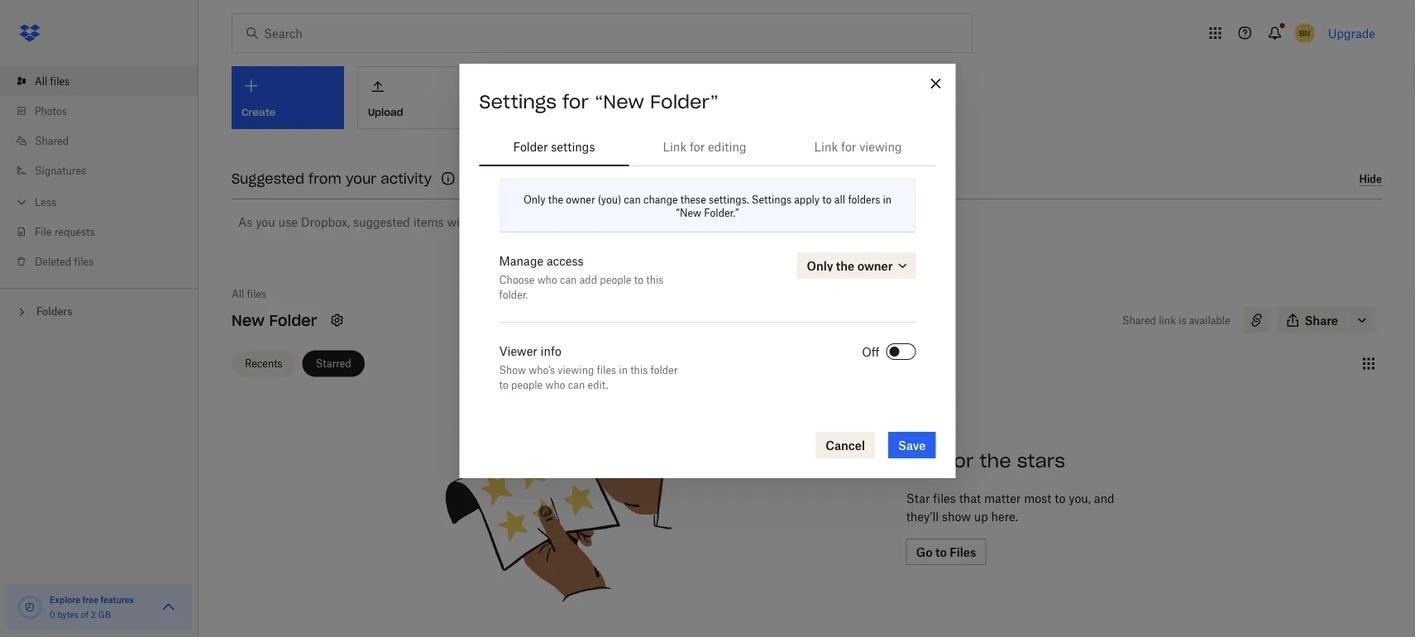 Task type: vqa. For each thing, say whether or not it's contained in the screenshot.
the right (
no



Task type: locate. For each thing, give the bounding box(es) containing it.
people inside manage access choose who can add people to this folder.
[[600, 273, 632, 286]]

of
[[81, 609, 89, 620]]

to inside only the owner (you) can change these settings. settings apply to all folders in "new folder."
[[823, 193, 832, 206]]

only
[[524, 193, 546, 206], [807, 259, 834, 273]]

people inside 'viewer info show who's viewing files in this folder to people who can edit.'
[[511, 379, 543, 391]]

1 vertical spatial in
[[619, 364, 628, 376]]

deleted files
[[35, 255, 94, 268]]

matter
[[985, 491, 1021, 505]]

owner for only the owner (you) can change these settings. settings apply to all folders in "new folder."
[[566, 193, 595, 206]]

0 horizontal spatial here.
[[596, 215, 623, 229]]

files inside star files that matter most to you, and they'll show up here.
[[934, 491, 956, 505]]

1 horizontal spatial folder
[[651, 364, 678, 376]]

in
[[883, 193, 892, 206], [619, 364, 628, 376]]

show down that
[[942, 509, 971, 523]]

link for viewing tab
[[781, 127, 936, 166]]

1 horizontal spatial only
[[807, 259, 834, 273]]

0 vertical spatial this
[[646, 273, 664, 286]]

0 vertical spatial only
[[524, 193, 546, 206]]

1 horizontal spatial link
[[815, 139, 838, 153]]

learn
[[626, 215, 658, 229]]

file
[[35, 225, 52, 238]]

only the owner (you) can change these settings. settings apply to all folders in "new folder."
[[524, 193, 892, 219]]

to inside 'viewer info show who's viewing files in this folder to people who can edit.'
[[499, 379, 509, 391]]

1 vertical spatial here.
[[992, 509, 1019, 523]]

all files link
[[13, 66, 199, 96], [232, 285, 267, 302]]

to
[[823, 193, 832, 206], [634, 273, 644, 286], [499, 379, 509, 391], [1055, 491, 1066, 505]]

settings for "new folder"
[[480, 90, 719, 113]]

can inside only the owner (you) can change these settings. settings apply to all folders in "new folder."
[[624, 193, 641, 206]]

0 horizontal spatial link
[[663, 139, 687, 153]]

in right who's
[[619, 364, 628, 376]]

owner left (you)
[[566, 193, 595, 206]]

1 vertical spatial settings
[[752, 193, 792, 206]]

link for link for editing
[[663, 139, 687, 153]]

viewing inside tab
[[860, 139, 902, 153]]

the inside popup button
[[836, 259, 855, 273]]

1 vertical spatial can
[[560, 273, 577, 286]]

1 horizontal spatial people
[[600, 273, 632, 286]]

create folder
[[494, 106, 561, 119]]

1 horizontal spatial viewing
[[860, 139, 902, 153]]

1 horizontal spatial the
[[836, 259, 855, 273]]

off
[[862, 345, 880, 359]]

all files link up "shared" link
[[13, 66, 199, 96]]

quota usage element
[[17, 594, 43, 621]]

folder
[[531, 106, 561, 119], [651, 364, 678, 376]]

recents
[[245, 357, 283, 370]]

1 horizontal spatial shared
[[1123, 314, 1157, 326]]

bytes
[[57, 609, 79, 620]]

0 vertical spatial can
[[624, 193, 641, 206]]

requests
[[55, 225, 95, 238]]

folder
[[513, 139, 548, 153], [269, 311, 317, 330]]

shared inside list
[[35, 134, 69, 147]]

for for editing
[[690, 139, 705, 153]]

0 horizontal spatial settings
[[480, 90, 557, 113]]

automatically
[[470, 215, 544, 229]]

star files that matter most to you, and they'll show up here.
[[907, 491, 1115, 523]]

only down apply
[[807, 259, 834, 273]]

who down who's
[[546, 379, 566, 391]]

1 horizontal spatial in
[[883, 193, 892, 206]]

only for only the owner (you) can change these settings. settings apply to all folders in "new folder."
[[524, 193, 546, 206]]

the inside only the owner (you) can change these settings. settings apply to all folders in "new folder."
[[548, 193, 564, 206]]

all files inside list item
[[35, 75, 70, 87]]

less image
[[13, 194, 30, 211]]

for for the
[[948, 449, 974, 472]]

for up settings
[[563, 90, 589, 113]]

dropbox,
[[301, 215, 350, 229]]

0 vertical spatial the
[[548, 193, 564, 206]]

all
[[35, 75, 47, 87], [232, 288, 244, 300]]

can inside 'viewer info show who's viewing files in this folder to people who can edit.'
[[568, 379, 585, 391]]

1 horizontal spatial up
[[975, 509, 989, 523]]

0 horizontal spatial show
[[547, 215, 576, 229]]

0 horizontal spatial all files link
[[13, 66, 199, 96]]

can left edit.
[[568, 379, 585, 391]]

0 horizontal spatial "new
[[595, 90, 645, 113]]

1 horizontal spatial "new
[[676, 206, 702, 219]]

only inside only the owner popup button
[[807, 259, 834, 273]]

settings
[[480, 90, 557, 113], [752, 193, 792, 206]]

1 horizontal spatial settings
[[752, 193, 792, 206]]

tab list
[[480, 127, 936, 166]]

folder.
[[499, 288, 528, 301]]

1 vertical spatial shared
[[1123, 314, 1157, 326]]

0 horizontal spatial only
[[524, 193, 546, 206]]

0 vertical spatial here.
[[596, 215, 623, 229]]

up down that
[[975, 509, 989, 523]]

2 horizontal spatial the
[[980, 449, 1012, 472]]

here. down matter
[[992, 509, 1019, 523]]

all files up 'photos'
[[35, 75, 70, 87]]

2 vertical spatial the
[[980, 449, 1012, 472]]

"new inside only the owner (you) can change these settings. settings apply to all folders in "new folder."
[[676, 206, 702, 219]]

folder down create folder
[[513, 139, 548, 153]]

1 vertical spatial people
[[511, 379, 543, 391]]

0 vertical spatial viewing
[[860, 139, 902, 153]]

shared down 'photos'
[[35, 134, 69, 147]]

1 vertical spatial all files link
[[232, 285, 267, 302]]

0 horizontal spatial in
[[619, 364, 628, 376]]

for left editing
[[690, 139, 705, 153]]

0 horizontal spatial the
[[548, 193, 564, 206]]

viewing
[[860, 139, 902, 153], [558, 364, 594, 376]]

shared
[[35, 134, 69, 147], [1123, 314, 1157, 326]]

1 vertical spatial folder
[[269, 311, 317, 330]]

0 vertical spatial all files
[[35, 75, 70, 87]]

1 vertical spatial owner
[[858, 259, 893, 273]]

for up all
[[842, 139, 857, 153]]

file requests
[[35, 225, 95, 238]]

the down folder settings tab
[[548, 193, 564, 206]]

0 vertical spatial shared
[[35, 134, 69, 147]]

editing
[[708, 139, 747, 153]]

0 vertical spatial all files link
[[13, 66, 199, 96]]

you,
[[1069, 491, 1091, 505]]

link
[[663, 139, 687, 153], [815, 139, 838, 153]]

link down folder"
[[663, 139, 687, 153]]

aim
[[907, 449, 942, 472]]

upgrade
[[1329, 26, 1376, 40]]

0 vertical spatial who
[[538, 273, 557, 286]]

1 vertical spatial all
[[232, 288, 244, 300]]

suggested from your activity
[[232, 170, 432, 187]]

can for access
[[560, 273, 577, 286]]

for for viewing
[[842, 139, 857, 153]]

0 vertical spatial people
[[600, 273, 632, 286]]

viewing up folders
[[860, 139, 902, 153]]

1 vertical spatial viewing
[[558, 364, 594, 376]]

owner
[[566, 193, 595, 206], [858, 259, 893, 273]]

folders
[[36, 305, 72, 318]]

1 vertical spatial the
[[836, 259, 855, 273]]

to left you,
[[1055, 491, 1066, 505]]

only the owner
[[807, 259, 893, 273]]

0 horizontal spatial up
[[579, 215, 593, 229]]

1 vertical spatial up
[[975, 509, 989, 523]]

to left all
[[823, 193, 832, 206]]

1 vertical spatial all files
[[232, 288, 267, 300]]

deleted files link
[[13, 247, 199, 276]]

all files up new
[[232, 288, 267, 300]]

who down access
[[538, 273, 557, 286]]

0 horizontal spatial folder
[[531, 106, 561, 119]]

in inside only the owner (you) can change these settings. settings apply to all folders in "new folder."
[[883, 193, 892, 206]]

for
[[563, 90, 589, 113], [690, 139, 705, 153], [842, 139, 857, 153], [948, 449, 974, 472]]

all up 'photos'
[[35, 75, 47, 87]]

1 horizontal spatial folder
[[513, 139, 548, 153]]

can
[[624, 193, 641, 206], [560, 273, 577, 286], [568, 379, 585, 391]]

list containing all files
[[0, 56, 199, 288]]

can down access
[[560, 273, 577, 286]]

1 horizontal spatial here.
[[992, 509, 1019, 523]]

the down all
[[836, 259, 855, 273]]

1 vertical spatial who
[[546, 379, 566, 391]]

settings
[[551, 139, 595, 153]]

only inside only the owner (you) can change these settings. settings apply to all folders in "new folder."
[[524, 193, 546, 206]]

settings left apply
[[752, 193, 792, 206]]

here.
[[596, 215, 623, 229], [992, 509, 1019, 523]]

all files
[[35, 75, 70, 87], [232, 288, 267, 300]]

features
[[100, 595, 134, 605]]

2 link from the left
[[815, 139, 838, 153]]

the for only the owner (you) can change these settings. settings apply to all folders in "new folder."
[[548, 193, 564, 206]]

this inside manage access choose who can add people to this folder.
[[646, 273, 664, 286]]

0 vertical spatial owner
[[566, 193, 595, 206]]

file requests link
[[13, 217, 199, 247]]

(you)
[[598, 193, 622, 206]]

0 horizontal spatial people
[[511, 379, 543, 391]]

0 vertical spatial show
[[547, 215, 576, 229]]

1 vertical spatial "new
[[676, 206, 702, 219]]

0 horizontal spatial owner
[[566, 193, 595, 206]]

to right add at the left top
[[634, 273, 644, 286]]

link for editing
[[663, 139, 747, 153]]

owner down folders
[[858, 259, 893, 273]]

your
[[346, 170, 377, 187]]

0 vertical spatial in
[[883, 193, 892, 206]]

photos
[[35, 105, 67, 117]]

files right the "deleted"
[[74, 255, 94, 268]]

settings for "new folder" dialog
[[460, 64, 956, 573]]

shared for shared
[[35, 134, 69, 147]]

tab list containing folder settings
[[480, 127, 936, 166]]

people down show
[[511, 379, 543, 391]]

all inside list item
[[35, 75, 47, 87]]

settings up folder settings
[[480, 90, 557, 113]]

who's
[[529, 364, 555, 376]]

list
[[0, 56, 199, 288]]

1 horizontal spatial owner
[[858, 259, 893, 273]]

0 horizontal spatial all
[[35, 75, 47, 87]]

to down show
[[499, 379, 509, 391]]

1 vertical spatial this
[[631, 364, 648, 376]]

can inside manage access choose who can add people to this folder.
[[560, 273, 577, 286]]

1 vertical spatial only
[[807, 259, 834, 273]]

folder inside button
[[531, 106, 561, 119]]

signatures
[[35, 164, 86, 177]]

None field
[[0, 0, 121, 18]]

can right (you)
[[624, 193, 641, 206]]

stars
[[1018, 449, 1066, 472]]

this
[[646, 273, 664, 286], [631, 364, 648, 376]]

up up access
[[579, 215, 593, 229]]

0 horizontal spatial viewing
[[558, 364, 594, 376]]

info
[[541, 344, 562, 358]]

signatures link
[[13, 156, 199, 185]]

for right "aim"
[[948, 449, 974, 472]]

0 vertical spatial folder
[[531, 106, 561, 119]]

only for only the owner
[[807, 259, 834, 273]]

0 horizontal spatial all files
[[35, 75, 70, 87]]

tab list inside settings for "new folder" dialog
[[480, 127, 936, 166]]

all up new
[[232, 288, 244, 300]]

0 vertical spatial all
[[35, 75, 47, 87]]

"new down "these" at the top left of page
[[676, 206, 702, 219]]

all
[[835, 193, 846, 206]]

files up edit.
[[597, 364, 617, 376]]

as you use dropbox, suggested items will automatically show up here. learn more
[[238, 215, 689, 229]]

"new
[[595, 90, 645, 113], [676, 206, 702, 219]]

1 horizontal spatial show
[[942, 509, 971, 523]]

viewing up edit.
[[558, 364, 594, 376]]

the up matter
[[980, 449, 1012, 472]]

shared left link
[[1123, 314, 1157, 326]]

here. down (you)
[[596, 215, 623, 229]]

folder right new
[[269, 311, 317, 330]]

people
[[600, 273, 632, 286], [511, 379, 543, 391]]

viewer
[[499, 344, 538, 358]]

1 vertical spatial folder
[[651, 364, 678, 376]]

show up access
[[547, 215, 576, 229]]

1 link from the left
[[663, 139, 687, 153]]

1 vertical spatial show
[[942, 509, 971, 523]]

link up all
[[815, 139, 838, 153]]

only up automatically
[[524, 193, 546, 206]]

all files link up new
[[232, 285, 267, 302]]

for for "new
[[563, 90, 589, 113]]

2
[[91, 609, 96, 620]]

star
[[907, 491, 931, 505]]

this inside 'viewer info show who's viewing files in this folder to people who can edit.'
[[631, 364, 648, 376]]

0 vertical spatial folder
[[513, 139, 548, 153]]

these
[[681, 193, 706, 206]]

people right add at the left top
[[600, 273, 632, 286]]

owner inside only the owner (you) can change these settings. settings apply to all folders in "new folder."
[[566, 193, 595, 206]]

2 vertical spatial can
[[568, 379, 585, 391]]

up
[[579, 215, 593, 229], [975, 509, 989, 523]]

new
[[232, 311, 265, 330]]

folders
[[848, 193, 881, 206]]

"new up settings
[[595, 90, 645, 113]]

0 horizontal spatial shared
[[35, 134, 69, 147]]

link
[[1159, 314, 1177, 326]]

learn more link
[[626, 215, 689, 229]]

files up 'photos'
[[50, 75, 70, 87]]

in right folders
[[883, 193, 892, 206]]

owner inside popup button
[[858, 259, 893, 273]]

files left that
[[934, 491, 956, 505]]



Task type: describe. For each thing, give the bounding box(es) containing it.
folder inside tab
[[513, 139, 548, 153]]

suggested
[[353, 215, 410, 229]]

only the owner button
[[797, 252, 916, 279]]

viewing inside 'viewer info show who's viewing files in this folder to people who can edit.'
[[558, 364, 594, 376]]

photos link
[[13, 96, 199, 126]]

settings.
[[709, 193, 749, 206]]

who inside manage access choose who can add people to this folder.
[[538, 273, 557, 286]]

activity
[[381, 170, 432, 187]]

1 horizontal spatial all files link
[[232, 285, 267, 302]]

manage
[[499, 254, 544, 268]]

folder settings
[[513, 139, 595, 153]]

use
[[279, 215, 298, 229]]

create
[[494, 106, 528, 119]]

0 vertical spatial up
[[579, 215, 593, 229]]

manage access choose who can add people to this folder.
[[499, 254, 664, 301]]

apply
[[795, 193, 820, 206]]

1 horizontal spatial all files
[[232, 288, 267, 300]]

folder settings tab panel
[[480, 179, 936, 412]]

up inside star files that matter most to you, and they'll show up here.
[[975, 509, 989, 523]]

they'll
[[907, 509, 939, 523]]

aim for the stars
[[907, 449, 1066, 472]]

0 vertical spatial settings
[[480, 90, 557, 113]]

1 horizontal spatial all
[[232, 288, 244, 300]]

is
[[1179, 314, 1187, 326]]

change
[[644, 193, 678, 206]]

add
[[580, 273, 597, 286]]

as
[[238, 215, 253, 229]]

new folder
[[232, 311, 317, 330]]

access
[[547, 254, 584, 268]]

settings inside only the owner (you) can change these settings. settings apply to all folders in "new folder."
[[752, 193, 792, 206]]

upgrade link
[[1329, 26, 1376, 40]]

edit.
[[588, 379, 609, 391]]

starred button
[[303, 350, 365, 377]]

folder inside 'viewer info show who's viewing files in this folder to people who can edit.'
[[651, 364, 678, 376]]

shared link
[[13, 126, 199, 156]]

most
[[1025, 491, 1052, 505]]

viewer info show who's viewing files in this folder to people who can edit.
[[499, 344, 678, 391]]

free
[[82, 595, 98, 605]]

shared for shared link is available
[[1123, 314, 1157, 326]]

explore free features 0 bytes of 2 gb
[[50, 595, 134, 620]]

link for editing tab
[[629, 127, 781, 166]]

shared link is available
[[1123, 314, 1231, 326]]

who inside 'viewer info show who's viewing files in this folder to people who can edit.'
[[546, 379, 566, 391]]

cancel
[[826, 438, 866, 452]]

that
[[960, 491, 981, 505]]

you
[[256, 215, 275, 229]]

dropbox image
[[13, 17, 46, 50]]

and
[[1095, 491, 1115, 505]]

save button
[[889, 432, 936, 458]]

folder"
[[650, 90, 719, 113]]

to inside star files that matter most to you, and they'll show up here.
[[1055, 491, 1066, 505]]

show
[[499, 364, 526, 376]]

items
[[413, 215, 444, 229]]

to inside manage access choose who can add people to this folder.
[[634, 273, 644, 286]]

here. inside star files that matter most to you, and they'll show up here.
[[992, 509, 1019, 523]]

files up new
[[247, 288, 267, 300]]

folder."
[[704, 206, 740, 219]]

link for viewing
[[815, 139, 902, 153]]

more
[[661, 215, 689, 229]]

deleted
[[35, 255, 71, 268]]

save
[[899, 438, 926, 452]]

owner for only the owner
[[858, 259, 893, 273]]

create folder button
[[483, 66, 596, 129]]

folders button
[[0, 299, 199, 323]]

in inside 'viewer info show who's viewing files in this folder to people who can edit.'
[[619, 364, 628, 376]]

less
[[35, 196, 56, 208]]

gb
[[98, 609, 111, 620]]

recents button
[[232, 350, 296, 377]]

all files list item
[[0, 66, 199, 96]]

explore
[[50, 595, 80, 605]]

link for link for viewing
[[815, 139, 838, 153]]

folder settings tab
[[480, 127, 629, 166]]

0 horizontal spatial folder
[[269, 311, 317, 330]]

share button
[[1277, 307, 1349, 333]]

cancel button
[[816, 432, 876, 458]]

show inside star files that matter most to you, and they'll show up here.
[[942, 509, 971, 523]]

suggested
[[232, 170, 304, 187]]

the for only the owner
[[836, 259, 855, 273]]

0 vertical spatial "new
[[595, 90, 645, 113]]

0
[[50, 609, 55, 620]]

from
[[309, 170, 342, 187]]

starred
[[316, 357, 352, 370]]

available
[[1190, 314, 1231, 326]]

can for the
[[624, 193, 641, 206]]

files inside 'viewer info show who's viewing files in this folder to people who can edit.'
[[597, 364, 617, 376]]

files inside list item
[[50, 75, 70, 87]]

choose
[[499, 273, 535, 286]]

will
[[447, 215, 466, 229]]



